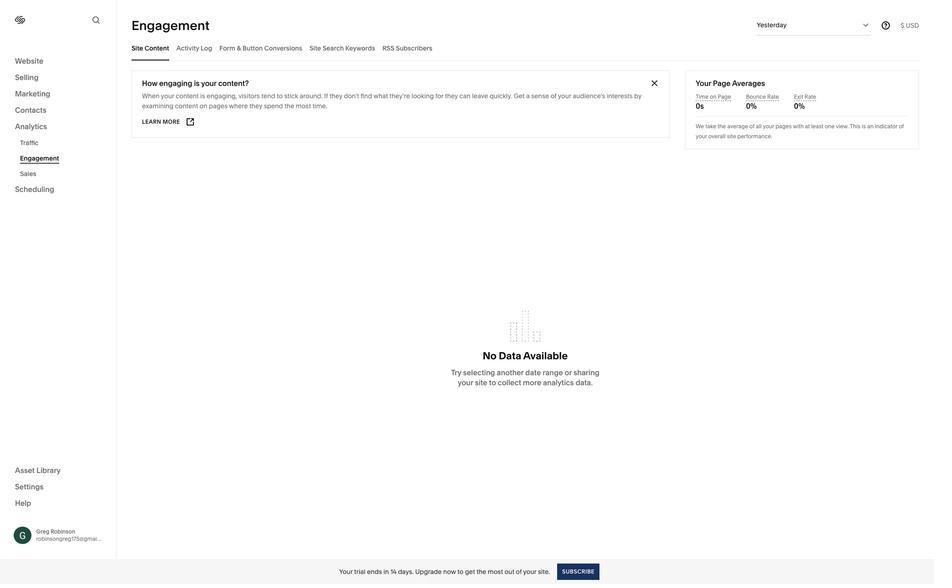 Task type: describe. For each thing, give the bounding box(es) containing it.
settings
[[15, 482, 44, 491]]

1 horizontal spatial to
[[458, 568, 464, 576]]

average
[[727, 123, 748, 130]]

learn
[[142, 118, 161, 125]]

a
[[526, 92, 530, 100]]

learn more
[[142, 118, 180, 125]]

days.
[[398, 568, 414, 576]]

traffic
[[20, 139, 38, 147]]

another
[[497, 368, 524, 377]]

help
[[15, 499, 31, 508]]

can
[[459, 92, 471, 100]]

to inside try selecting another date range or sharing your site to collect more analytics data.
[[489, 378, 496, 387]]

on inside time on page 0s
[[710, 93, 717, 100]]

activity
[[176, 44, 199, 52]]

subscribe button
[[557, 564, 600, 580]]

settings link
[[15, 482, 101, 493]]

your page averages
[[696, 79, 765, 88]]

one
[[825, 123, 835, 130]]

trial
[[354, 568, 365, 576]]

more inside 'button'
[[163, 118, 180, 125]]

looking
[[412, 92, 434, 100]]

to inside when your content is engaging, visitors tend to stick around. if they don't find what they're looking for they can leave quickly. get a sense of your audience's interests by examining content on pages where they spend the most time.
[[277, 92, 283, 100]]

form & button conversions button
[[219, 36, 302, 61]]

asset library link
[[15, 465, 101, 476]]

0% for exit rate 0%
[[794, 102, 805, 111]]

rate for bounce rate 0%
[[767, 93, 779, 100]]

available
[[523, 350, 568, 362]]

date
[[525, 368, 541, 377]]

search
[[323, 44, 344, 52]]

around.
[[300, 92, 323, 100]]

your up examining
[[161, 92, 174, 100]]

all
[[756, 123, 762, 130]]

learn more button
[[142, 114, 195, 130]]

site inside we take the average of all your pages with at least one view. this is an indicator of your overall site performance.
[[727, 133, 736, 140]]

usd
[[906, 21, 919, 29]]

ends
[[367, 568, 382, 576]]

tend
[[261, 92, 275, 100]]

0% for bounce rate 0%
[[746, 102, 757, 111]]

rss
[[382, 44, 394, 52]]

by
[[634, 92, 642, 100]]

performance.
[[737, 133, 772, 140]]

activity log button
[[176, 36, 212, 61]]

take
[[705, 123, 716, 130]]

most inside when your content is engaging, visitors tend to stick around. if they don't find what they're looking for they can leave quickly. get a sense of your audience's interests by examining content on pages where they spend the most time.
[[296, 102, 311, 110]]

no
[[483, 350, 497, 362]]

your down we
[[696, 133, 707, 140]]

get
[[514, 92, 525, 100]]

at
[[805, 123, 810, 130]]

rss subscribers button
[[382, 36, 432, 61]]

leave
[[472, 92, 488, 100]]

your for your page averages
[[696, 79, 711, 88]]

in
[[383, 568, 389, 576]]

site search keywords
[[310, 44, 375, 52]]

an
[[867, 123, 874, 130]]

marketing link
[[15, 89, 101, 100]]

&
[[237, 44, 241, 52]]

site.
[[538, 568, 550, 576]]

data.
[[576, 378, 593, 387]]

keywords
[[345, 44, 375, 52]]

yesterday button
[[757, 15, 871, 35]]

scheduling
[[15, 185, 54, 194]]

analytics
[[15, 122, 47, 131]]

indicator
[[875, 123, 898, 130]]

don't
[[344, 92, 359, 100]]

1 vertical spatial most
[[488, 568, 503, 576]]

no data available
[[483, 350, 568, 362]]

content
[[145, 44, 169, 52]]

upgrade
[[415, 568, 442, 576]]

subscribe
[[562, 568, 595, 575]]

your right the all
[[763, 123, 774, 130]]

log
[[201, 44, 212, 52]]

website link
[[15, 56, 101, 67]]

time on page 0s
[[696, 93, 731, 111]]

page inside time on page 0s
[[718, 93, 731, 100]]

with
[[793, 123, 804, 130]]

your for your trial ends in 14 days. upgrade now to get the most out of your site.
[[339, 568, 353, 576]]

scheduling link
[[15, 184, 101, 195]]

sense
[[531, 92, 549, 100]]

your right sense
[[558, 92, 571, 100]]

bounce rate 0%
[[746, 93, 779, 111]]

button
[[243, 44, 263, 52]]

audience's
[[573, 92, 605, 100]]



Task type: vqa. For each thing, say whether or not it's contained in the screenshot.
Darkest 2
no



Task type: locate. For each thing, give the bounding box(es) containing it.
0 horizontal spatial 0%
[[746, 102, 757, 111]]

the
[[284, 102, 294, 110], [718, 123, 726, 130], [477, 568, 486, 576]]

robinson
[[51, 528, 75, 535]]

1 horizontal spatial engagement
[[132, 18, 210, 33]]

1 vertical spatial page
[[718, 93, 731, 100]]

rate for exit rate 0%
[[805, 93, 816, 100]]

0 horizontal spatial most
[[296, 102, 311, 110]]

tab list
[[132, 36, 919, 61]]

2 0% from the left
[[794, 102, 805, 111]]

1 rate from the left
[[767, 93, 779, 100]]

the inside we take the average of all your pages with at least one view. this is an indicator of your overall site performance.
[[718, 123, 726, 130]]

0%
[[746, 102, 757, 111], [794, 102, 805, 111]]

the right "get"
[[477, 568, 486, 576]]

site
[[727, 133, 736, 140], [475, 378, 487, 387]]

0 vertical spatial pages
[[209, 102, 228, 110]]

they
[[329, 92, 342, 100], [445, 92, 458, 100], [249, 102, 262, 110]]

0 horizontal spatial site
[[132, 44, 143, 52]]

tab list containing site content
[[132, 36, 919, 61]]

of right "indicator"
[[899, 123, 904, 130]]

rss subscribers
[[382, 44, 432, 52]]

0% down "bounce"
[[746, 102, 757, 111]]

content up 'learn more' 'button'
[[175, 102, 198, 110]]

14
[[390, 568, 396, 576]]

to left "get"
[[458, 568, 464, 576]]

0 horizontal spatial to
[[277, 92, 283, 100]]

conversions
[[264, 44, 302, 52]]

your inside try selecting another date range or sharing your site to collect more analytics data.
[[458, 378, 473, 387]]

your up engaging,
[[201, 79, 217, 88]]

1 vertical spatial to
[[489, 378, 496, 387]]

most down around.
[[296, 102, 311, 110]]

asset library
[[15, 466, 61, 475]]

site inside 'button'
[[310, 44, 321, 52]]

selecting
[[463, 368, 495, 377]]

1 horizontal spatial they
[[329, 92, 342, 100]]

they down visitors
[[249, 102, 262, 110]]

0% inside bounce rate 0%
[[746, 102, 757, 111]]

quickly.
[[490, 92, 512, 100]]

site content
[[132, 44, 169, 52]]

1 horizontal spatial site
[[310, 44, 321, 52]]

on right time
[[710, 93, 717, 100]]

for
[[435, 92, 443, 100]]

1 0% from the left
[[746, 102, 757, 111]]

1 vertical spatial more
[[523, 378, 541, 387]]

0 horizontal spatial site
[[475, 378, 487, 387]]

is right engaging
[[194, 79, 200, 88]]

sharing
[[574, 368, 600, 377]]

content
[[176, 92, 199, 100], [175, 102, 198, 110]]

site left search
[[310, 44, 321, 52]]

or
[[565, 368, 572, 377]]

2 horizontal spatial to
[[489, 378, 496, 387]]

more inside try selecting another date range or sharing your site to collect more analytics data.
[[523, 378, 541, 387]]

1 horizontal spatial on
[[710, 93, 717, 100]]

least
[[811, 123, 823, 130]]

1 horizontal spatial most
[[488, 568, 503, 576]]

0 vertical spatial to
[[277, 92, 283, 100]]

0 vertical spatial is
[[194, 79, 200, 88]]

site for site search keywords
[[310, 44, 321, 52]]

most
[[296, 102, 311, 110], [488, 568, 503, 576]]

your left "trial"
[[339, 568, 353, 576]]

to down selecting
[[489, 378, 496, 387]]

engagement
[[132, 18, 210, 33], [20, 154, 59, 163]]

0 horizontal spatial the
[[284, 102, 294, 110]]

site down selecting
[[475, 378, 487, 387]]

0% inside exit rate 0%
[[794, 102, 805, 111]]

averages
[[732, 79, 765, 88]]

is down how engaging is your content? at the left top
[[200, 92, 205, 100]]

0 vertical spatial site
[[727, 133, 736, 140]]

1 vertical spatial site
[[475, 378, 487, 387]]

stick
[[284, 92, 298, 100]]

1 vertical spatial your
[[339, 568, 353, 576]]

pages down engaging,
[[209, 102, 228, 110]]

1 horizontal spatial 0%
[[794, 102, 805, 111]]

now
[[443, 568, 456, 576]]

of
[[551, 92, 557, 100], [750, 123, 755, 130], [899, 123, 904, 130], [516, 568, 522, 576]]

0 horizontal spatial is
[[194, 79, 200, 88]]

they right for
[[445, 92, 458, 100]]

selling link
[[15, 72, 101, 83]]

is left the an
[[862, 123, 866, 130]]

0 horizontal spatial engagement
[[20, 154, 59, 163]]

your left site.
[[523, 568, 536, 576]]

1 vertical spatial engagement
[[20, 154, 59, 163]]

if
[[324, 92, 328, 100]]

1 horizontal spatial site
[[727, 133, 736, 140]]

engagement down traffic
[[20, 154, 59, 163]]

1 vertical spatial is
[[200, 92, 205, 100]]

0 vertical spatial more
[[163, 118, 180, 125]]

0 vertical spatial on
[[710, 93, 717, 100]]

1 vertical spatial content
[[175, 102, 198, 110]]

1 vertical spatial on
[[200, 102, 207, 110]]

1 horizontal spatial pages
[[776, 123, 792, 130]]

overall
[[708, 133, 726, 140]]

1 horizontal spatial rate
[[805, 93, 816, 100]]

is
[[194, 79, 200, 88], [200, 92, 205, 100], [862, 123, 866, 130]]

more down date
[[523, 378, 541, 387]]

more right learn
[[163, 118, 180, 125]]

spend
[[264, 102, 283, 110]]

on down engaging,
[[200, 102, 207, 110]]

engagement link
[[20, 151, 106, 166]]

1 site from the left
[[132, 44, 143, 52]]

greg robinson robinsongreg175@gmail.com
[[36, 528, 111, 542]]

2 site from the left
[[310, 44, 321, 52]]

0 horizontal spatial on
[[200, 102, 207, 110]]

view.
[[836, 123, 849, 130]]

pages left "with"
[[776, 123, 792, 130]]

2 horizontal spatial is
[[862, 123, 866, 130]]

exit rate 0%
[[794, 93, 816, 111]]

find
[[361, 92, 372, 100]]

examining
[[142, 102, 173, 110]]

to right tend
[[277, 92, 283, 100]]

activity log
[[176, 44, 212, 52]]

interests
[[607, 92, 633, 100]]

page down your page averages
[[718, 93, 731, 100]]

most left out
[[488, 568, 503, 576]]

try selecting another date range or sharing your site to collect more analytics data.
[[451, 368, 600, 387]]

2 vertical spatial to
[[458, 568, 464, 576]]

the down stick
[[284, 102, 294, 110]]

rate right "bounce"
[[767, 93, 779, 100]]

form
[[219, 44, 235, 52]]

rate right 'exit'
[[805, 93, 816, 100]]

2 vertical spatial is
[[862, 123, 866, 130]]

of right out
[[516, 568, 522, 576]]

the inside when your content is engaging, visitors tend to stick around. if they don't find what they're looking for they can leave quickly. get a sense of your audience's interests by examining content on pages where they spend the most time.
[[284, 102, 294, 110]]

0 horizontal spatial pages
[[209, 102, 228, 110]]

site left content
[[132, 44, 143, 52]]

0 horizontal spatial your
[[339, 568, 353, 576]]

0s
[[696, 102, 704, 111]]

0 horizontal spatial they
[[249, 102, 262, 110]]

subscribers
[[396, 44, 432, 52]]

engagement inside 'link'
[[20, 154, 59, 163]]

on inside when your content is engaging, visitors tend to stick around. if they don't find what they're looking for they can leave quickly. get a sense of your audience's interests by examining content on pages where they spend the most time.
[[200, 102, 207, 110]]

pages inside when your content is engaging, visitors tend to stick around. if they don't find what they're looking for they can leave quickly. get a sense of your audience's interests by examining content on pages where they spend the most time.
[[209, 102, 228, 110]]

your trial ends in 14 days. upgrade now to get the most out of your site.
[[339, 568, 550, 576]]

visitors
[[239, 92, 260, 100]]

of inside when your content is engaging, visitors tend to stick around. if they don't find what they're looking for they can leave quickly. get a sense of your audience's interests by examining content on pages where they spend the most time.
[[551, 92, 557, 100]]

they're
[[390, 92, 410, 100]]

to
[[277, 92, 283, 100], [489, 378, 496, 387], [458, 568, 464, 576]]

range
[[543, 368, 563, 377]]

of left the all
[[750, 123, 755, 130]]

where
[[229, 102, 248, 110]]

1 vertical spatial the
[[718, 123, 726, 130]]

0% down 'exit'
[[794, 102, 805, 111]]

time
[[696, 93, 709, 100]]

0 vertical spatial engagement
[[132, 18, 210, 33]]

rate inside bounce rate 0%
[[767, 93, 779, 100]]

page
[[713, 79, 731, 88], [718, 93, 731, 100]]

0 vertical spatial your
[[696, 79, 711, 88]]

sales
[[20, 170, 36, 178]]

site inside try selecting another date range or sharing your site to collect more analytics data.
[[475, 378, 487, 387]]

1 horizontal spatial your
[[696, 79, 711, 88]]

bounce
[[746, 93, 766, 100]]

site inside button
[[132, 44, 143, 52]]

site for site content
[[132, 44, 143, 52]]

they right if
[[329, 92, 342, 100]]

data
[[499, 350, 521, 362]]

traffic link
[[20, 135, 106, 151]]

page up time on page 0s
[[713, 79, 731, 88]]

0 horizontal spatial more
[[163, 118, 180, 125]]

site down the average
[[727, 133, 736, 140]]

2 horizontal spatial the
[[718, 123, 726, 130]]

engagement up content
[[132, 18, 210, 33]]

when your content is engaging, visitors tend to stick around. if they don't find what they're looking for they can leave quickly. get a sense of your audience's interests by examining content on pages where they spend the most time.
[[142, 92, 642, 110]]

we
[[696, 123, 704, 130]]

library
[[36, 466, 61, 475]]

your up time
[[696, 79, 711, 88]]

what
[[373, 92, 388, 100]]

robinsongreg175@gmail.com
[[36, 536, 111, 542]]

get
[[465, 568, 475, 576]]

2 horizontal spatial they
[[445, 92, 458, 100]]

$
[[901, 21, 904, 29]]

the right take
[[718, 123, 726, 130]]

1 horizontal spatial the
[[477, 568, 486, 576]]

1 vertical spatial pages
[[776, 123, 792, 130]]

2 rate from the left
[[805, 93, 816, 100]]

is inside when your content is engaging, visitors tend to stick around. if they don't find what they're looking for they can leave quickly. get a sense of your audience's interests by examining content on pages where they spend the most time.
[[200, 92, 205, 100]]

engaging
[[159, 79, 192, 88]]

analytics
[[543, 378, 574, 387]]

rate inside exit rate 0%
[[805, 93, 816, 100]]

0 vertical spatial the
[[284, 102, 294, 110]]

on
[[710, 93, 717, 100], [200, 102, 207, 110]]

of right sense
[[551, 92, 557, 100]]

contacts link
[[15, 105, 101, 116]]

0 horizontal spatial rate
[[767, 93, 779, 100]]

is inside we take the average of all your pages with at least one view. this is an indicator of your overall site performance.
[[862, 123, 866, 130]]

1 horizontal spatial is
[[200, 92, 205, 100]]

content?
[[218, 79, 249, 88]]

selling
[[15, 73, 39, 82]]

1 horizontal spatial more
[[523, 378, 541, 387]]

your down try
[[458, 378, 473, 387]]

pages inside we take the average of all your pages with at least one view. this is an indicator of your overall site performance.
[[776, 123, 792, 130]]

0 vertical spatial page
[[713, 79, 731, 88]]

how engaging is your content?
[[142, 79, 249, 88]]

2 vertical spatial the
[[477, 568, 486, 576]]

we take the average of all your pages with at least one view. this is an indicator of your overall site performance.
[[696, 123, 904, 140]]

sales link
[[20, 166, 106, 182]]

0 vertical spatial content
[[176, 92, 199, 100]]

yesterday
[[757, 21, 787, 29]]

0 vertical spatial most
[[296, 102, 311, 110]]

content down how engaging is your content? at the left top
[[176, 92, 199, 100]]

$ usd
[[901, 21, 919, 29]]

exit
[[794, 93, 803, 100]]



